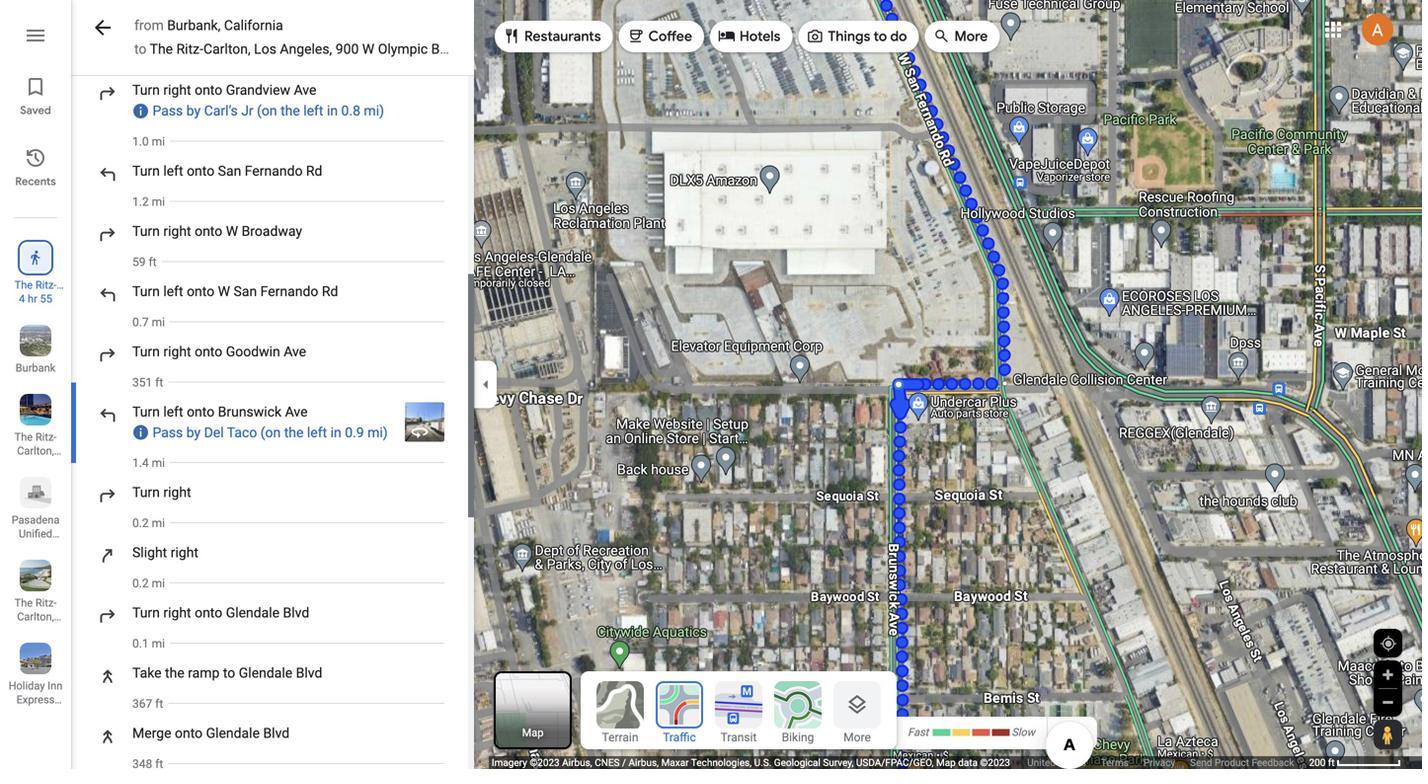 Task type: vqa. For each thing, say whether or not it's contained in the screenshot.


Task type: describe. For each thing, give the bounding box(es) containing it.
mi) for pass by carl's jr (on the left in 0.8 mi)
[[364, 103, 384, 119]]

states
[[1058, 757, 1086, 769]]

show street view coverage image
[[1374, 720, 1402, 750]]

1.4 mi
[[132, 456, 165, 470]]

unified
[[19, 528, 52, 540]]

ft for 351 ft
[[155, 376, 163, 389]]

transit
[[721, 731, 757, 745]]

1 airbus, from the left
[[562, 757, 592, 769]]

from
[[134, 17, 164, 34]]

footer inside google maps element
[[492, 757, 1309, 769]]

1 vertical spatial map
[[936, 757, 956, 769]]

4 hr 55
[[19, 293, 52, 305]]

the ritz- carlton, laguna niguel
[[14, 597, 57, 651]]

things
[[828, 28, 871, 45]]

recents button
[[0, 138, 71, 194]]

directions from burbank, california to the ritz-carlton, los angeles, 900 w olympic blvd, los angeles, ca 90015 region
[[71, 61, 474, 769]]

(on for taco
[[261, 424, 281, 441]]

more inside 'button'
[[844, 731, 871, 745]]

w for san
[[218, 283, 230, 300]]

1 vertical spatial fernando
[[260, 283, 318, 300]]

mi) for pass by del taco (on the left in 0.9 mi)
[[368, 424, 388, 441]]

right for turn right onto w broadway
[[163, 223, 191, 239]]

367
[[132, 697, 152, 711]]

 main content
[[71, 0, 606, 769]]

pass by del taco (on the left in 0.9 mi)
[[153, 424, 388, 441]]

mi for turn left onto brunswick ave
[[152, 456, 165, 470]]

0.8
[[341, 103, 361, 119]]

the for grandview
[[281, 103, 300, 119]]

coffee
[[649, 28, 692, 45]]

351 ft
[[132, 376, 163, 389]]

transit button
[[715, 682, 763, 745]]

0 horizontal spatial map
[[522, 727, 544, 739]]

ritz- inside from burbank, california to the ritz-carlton, los angeles, 900 w olympic blvd, los angeles, ca 90015
[[176, 41, 203, 57]]

traffic
[[663, 731, 696, 745]]

to for from burbank, california to the ritz-carlton, los angeles, 900 w olympic blvd, los angeles, ca 90015
[[134, 41, 147, 57]]

0.2 for turn right
[[132, 517, 149, 531]]

900
[[336, 41, 359, 57]]

collapse side panel image
[[475, 374, 497, 396]]

jr
[[241, 103, 254, 119]]

feedback
[[1252, 757, 1294, 769]]

0.7 mi
[[132, 315, 165, 329]]

turn for turn right onto w broadway
[[132, 223, 160, 239]]

right for turn right onto grandview ave
[[163, 82, 191, 98]]

geological
[[774, 757, 821, 769]]

maxar
[[661, 757, 689, 769]]

1.2 mi
[[132, 195, 165, 209]]

right for slight right
[[171, 545, 199, 561]]

the ritz- carlton, los angeles
[[14, 431, 57, 485]]

right for turn right onto glendale blvd
[[163, 605, 191, 621]]

slight right
[[132, 545, 199, 561]]

google maps element
[[0, 0, 1422, 769]]

367 ft
[[132, 697, 163, 711]]

1.0 mi
[[132, 135, 165, 148]]

0.1
[[132, 637, 149, 651]]

united states
[[1028, 757, 1086, 769]]

onto for brunswick ave
[[187, 404, 215, 420]]

diego
[[32, 722, 60, 734]]

2 horizontal spatial los
[[464, 41, 486, 57]]

the ritz- carlton, los angeles button
[[0, 386, 71, 485]]

w inside from burbank, california to the ritz-carlton, los angeles, 900 w olympic blvd, los angeles, ca 90015
[[362, 41, 375, 57]]

slight
[[132, 545, 167, 561]]

san inside holiday inn express mira mesa- san diego
[[11, 722, 29, 734]]

right for turn right onto goodwin ave
[[163, 344, 191, 360]]

200 ft button
[[1309, 757, 1402, 769]]

privacy button
[[1144, 757, 1176, 769]]

hotels
[[740, 28, 781, 45]]

onto for w broadway
[[195, 223, 222, 239]]

mira
[[9, 708, 30, 720]]

pass by carl's jr (on the left in 0.8 mi)
[[153, 103, 384, 119]]

carlton, for the ritz- carlton, laguna niguel
[[17, 611, 54, 623]]

 Show traffic  checkbox
[[1059, 725, 1087, 741]]

google account: apple lee  
(apple.applelee2001@gmail.com) image
[[1362, 14, 1394, 46]]

u.s.
[[754, 757, 772, 769]]

ave for turn right onto goodwin ave
[[284, 344, 306, 360]]

holiday inn express mira mesa- san diego
[[9, 680, 63, 734]]

1.0
[[132, 135, 149, 148]]

ft for 367 ft
[[155, 697, 163, 711]]

1 vertical spatial glendale
[[239, 665, 293, 682]]

turn left onto brunswick ave
[[132, 404, 308, 420]]

data
[[958, 757, 978, 769]]

2 vertical spatial blvd
[[263, 726, 290, 742]]

niguel
[[20, 639, 51, 651]]

 restaurants
[[503, 25, 601, 47]]

1 ©2023 from the left
[[530, 757, 560, 769]]

5 mi from the top
[[152, 517, 165, 531]]

burbank
[[16, 362, 56, 374]]

taco
[[227, 424, 257, 441]]

ft for 200 ft
[[1328, 757, 1335, 769]]

privacy
[[1144, 757, 1176, 769]]


[[933, 25, 951, 47]]

1 vertical spatial blvd
[[296, 665, 322, 682]]

send product feedback button
[[1190, 757, 1294, 769]]

the inside from burbank, california to the ritz-carlton, los angeles, 900 w olympic blvd, los angeles, ca 90015
[[150, 41, 173, 57]]

0.2 mi for turn
[[132, 517, 165, 531]]

slow
[[1012, 727, 1035, 739]]

1 angeles, from the left
[[280, 41, 332, 57]]

inn
[[48, 680, 63, 692]]

onto for glendale blvd
[[195, 605, 222, 621]]

los inside the ritz- carlton, los angeles
[[27, 459, 44, 471]]


[[627, 25, 645, 47]]

 more
[[933, 25, 988, 47]]

the ritz- carlton, laguna niguel button
[[0, 552, 71, 651]]

information tooltip for pass by del taco (on the left in 0.9 mi)
[[132, 425, 149, 440]]

merge
[[132, 726, 171, 742]]

in for 0.8
[[327, 103, 338, 119]]

blvd,
[[431, 41, 460, 57]]

200 ft
[[1309, 757, 1335, 769]]

turn right onto goodwin ave
[[132, 344, 306, 360]]

information tooltip for pass by carl's jr (on the left in 0.8 mi)
[[132, 104, 149, 118]]

 coffee
[[627, 25, 692, 47]]

200
[[1309, 757, 1326, 769]]

turn left onto san fernando rd
[[132, 163, 322, 179]]

(on for jr
[[257, 103, 277, 119]]

cnes
[[595, 757, 620, 769]]

fast
[[908, 727, 929, 739]]

saved
[[20, 104, 51, 118]]

broadway
[[242, 223, 302, 239]]

2 angeles, from the left
[[490, 41, 542, 57]]

terrain
[[602, 731, 639, 745]]

ramp
[[188, 665, 220, 682]]

take the ramp to glendale blvd
[[132, 665, 322, 682]]

zoom out image
[[1381, 695, 1396, 710]]

turn for turn left onto brunswick ave
[[132, 404, 160, 420]]

left left the 0.9
[[307, 424, 327, 441]]

onto for grandview ave
[[195, 82, 222, 98]]

express
[[16, 694, 55, 706]]

merge onto glendale blvd
[[132, 726, 290, 742]]

1 vertical spatial san
[[234, 283, 257, 300]]



Task type: locate. For each thing, give the bounding box(es) containing it.
(on right taco
[[261, 424, 281, 441]]

0 horizontal spatial los
[[27, 459, 44, 471]]

1 turn from the top
[[132, 82, 160, 98]]

0.2 for slight right
[[132, 577, 149, 591]]

©2023 right imagery
[[530, 757, 560, 769]]

holiday
[[9, 680, 45, 692]]

zoom in image
[[1381, 668, 1396, 683]]

mi) right 0.8
[[364, 103, 384, 119]]

left for turn left onto w san fernando rd
[[163, 283, 183, 300]]

turn right onto w broadway
[[132, 223, 302, 239]]

saved button
[[0, 67, 71, 122]]

2 pass from the top
[[153, 424, 183, 441]]

1 vertical spatial mi)
[[368, 424, 388, 441]]

more up survey,
[[844, 731, 871, 745]]

w up turn right onto goodwin ave
[[218, 283, 230, 300]]

7 turn from the top
[[132, 485, 160, 501]]

1 horizontal spatial los
[[254, 41, 277, 57]]

8 turn from the top
[[132, 605, 160, 621]]

2 by from the top
[[186, 424, 201, 441]]

0 vertical spatial rd
[[306, 163, 322, 179]]

onto up ramp
[[195, 605, 222, 621]]

mi right 0.7
[[152, 315, 165, 329]]

by left carl's
[[186, 103, 201, 119]]

right up the "0.1 mi"
[[163, 605, 191, 621]]

glendale up take the ramp to glendale blvd
[[226, 605, 280, 621]]

0 vertical spatial (on
[[257, 103, 277, 119]]

angeles, left '900'
[[280, 41, 332, 57]]

1 vertical spatial ave
[[284, 344, 306, 360]]

0 horizontal spatial airbus,
[[562, 757, 592, 769]]

in left the 0.9
[[331, 424, 342, 441]]

0 vertical spatial more
[[955, 28, 988, 45]]

1 vertical spatial w
[[226, 223, 238, 239]]

terrain button
[[597, 682, 644, 745]]

351
[[132, 376, 152, 389]]

mi up slight right
[[152, 517, 165, 531]]

2 vertical spatial carlton,
[[17, 611, 54, 623]]

carl's
[[204, 103, 238, 119]]

59 ft
[[132, 255, 157, 269]]

onto down turn left onto san fernando rd
[[195, 223, 222, 239]]

onto for goodwin ave
[[195, 344, 222, 360]]

2 vertical spatial the
[[14, 597, 33, 609]]

the down the "from"
[[150, 41, 173, 57]]

(on right jr
[[257, 103, 277, 119]]

san down mira
[[11, 722, 29, 734]]

show your location image
[[1380, 635, 1398, 653]]

ca
[[545, 41, 563, 57]]

mi right the 1.2
[[152, 195, 165, 209]]

 list
[[0, 0, 71, 769]]

3 mi from the top
[[152, 315, 165, 329]]

menu image
[[24, 24, 47, 47]]

united
[[1028, 757, 1056, 769]]

pass up "1.4 mi"
[[153, 424, 183, 441]]

to for take the ramp to glendale blvd
[[223, 665, 235, 682]]

ave up pass by carl's jr (on the left in 0.8 mi)
[[294, 82, 316, 98]]


[[27, 247, 44, 269]]

onto up del
[[187, 404, 215, 420]]

w right '900'
[[362, 41, 375, 57]]

more right 
[[955, 28, 988, 45]]

recents
[[15, 175, 56, 189]]

turn for turn left onto w san fernando rd
[[132, 283, 160, 300]]

left for turn left onto san fernando rd
[[163, 163, 183, 179]]

1 vertical spatial rd
[[322, 283, 338, 300]]

1 vertical spatial carlton,
[[17, 445, 54, 457]]

the for the ritz- carlton, los angeles
[[14, 431, 33, 444]]

the right take
[[165, 665, 184, 682]]

to inside region
[[223, 665, 235, 682]]

information tooltip up the 1.0
[[132, 104, 149, 118]]

ritz- inside the ritz- carlton, laguna niguel
[[35, 597, 57, 609]]

ave for turn right onto grandview ave
[[294, 82, 316, 98]]

mi) right the 0.9
[[368, 424, 388, 441]]

0 horizontal spatial angeles,
[[280, 41, 332, 57]]

left down 1.0 mi
[[163, 163, 183, 179]]

turn left onto w san fernando rd
[[132, 283, 338, 300]]

1 vertical spatial information tooltip
[[132, 425, 149, 440]]

the up angeles
[[14, 431, 33, 444]]

2 0.2 mi from the top
[[132, 577, 165, 591]]

burbank,
[[167, 17, 221, 34]]

los right 'blvd,'
[[464, 41, 486, 57]]

ritz- up angeles
[[35, 431, 57, 444]]

ritz- for the ritz- carlton, los angeles
[[35, 431, 57, 444]]

glendale
[[226, 605, 280, 621], [239, 665, 293, 682], [206, 726, 260, 742]]

1 horizontal spatial map
[[936, 757, 956, 769]]

san down carl's
[[218, 163, 241, 179]]

0 vertical spatial map
[[522, 727, 544, 739]]

1 horizontal spatial more
[[955, 28, 988, 45]]

 button
[[91, 13, 115, 42]]

information tooltip up 1.4
[[132, 425, 149, 440]]

onto left goodwin
[[195, 344, 222, 360]]

turn right onto grandview ave
[[132, 82, 316, 98]]

angeles, left ca
[[490, 41, 542, 57]]

1 vertical spatial in
[[331, 424, 342, 441]]

footer
[[492, 757, 1309, 769]]

ave up pass by del taco (on the left in 0.9 mi) on the bottom
[[285, 404, 308, 420]]

59
[[132, 255, 146, 269]]

left up "1.4 mi"
[[163, 404, 183, 420]]

©2023 right data
[[980, 757, 1010, 769]]

turn down 1.2 mi on the left of page
[[132, 223, 160, 239]]

map left data
[[936, 757, 956, 769]]

2 vertical spatial glendale
[[206, 726, 260, 742]]

6 turn from the top
[[132, 404, 160, 420]]

1 information tooltip from the top
[[132, 104, 149, 118]]

1 vertical spatial 0.2 mi
[[132, 577, 165, 591]]

turn for turn left onto san fernando rd
[[132, 163, 160, 179]]

0 vertical spatial ritz-
[[176, 41, 203, 57]]

2 ©2023 from the left
[[980, 757, 1010, 769]]

turn down 0.7 mi
[[132, 344, 160, 360]]

los down 'california'
[[254, 41, 277, 57]]

0.2 mi down slight
[[132, 577, 165, 591]]

1 mi from the top
[[152, 135, 165, 148]]

1 horizontal spatial to
[[223, 665, 235, 682]]

the for brunswick
[[284, 424, 304, 441]]

 things to do
[[806, 25, 907, 47]]

los
[[254, 41, 277, 57], [464, 41, 486, 57], [27, 459, 44, 471]]

1 0.2 mi from the top
[[132, 517, 165, 531]]

1 vertical spatial the
[[284, 424, 304, 441]]

onto up turn right onto w broadway
[[187, 163, 215, 179]]

turn down 351 ft
[[132, 404, 160, 420]]

left
[[303, 103, 324, 119], [163, 163, 183, 179], [163, 283, 183, 300], [163, 404, 183, 420], [307, 424, 327, 441]]

burbank button
[[0, 317, 71, 378]]

carlton, inside the ritz- carlton, laguna niguel
[[17, 611, 54, 623]]

6 mi from the top
[[152, 577, 165, 591]]

1 pass from the top
[[153, 103, 183, 119]]

send
[[1190, 757, 1213, 769]]

left for turn left onto brunswick ave
[[163, 404, 183, 420]]

w left broadway
[[226, 223, 238, 239]]

1 vertical spatial (on
[[261, 424, 281, 441]]

1 vertical spatial pass
[[153, 424, 183, 441]]

by
[[186, 103, 201, 119], [186, 424, 201, 441]]


[[806, 25, 824, 47]]

2 information tooltip from the top
[[132, 425, 149, 440]]

angeles
[[16, 473, 55, 485]]

4 turn from the top
[[132, 283, 160, 300]]

55
[[40, 293, 52, 305]]

to down the "from"
[[134, 41, 147, 57]]

by for del
[[186, 424, 201, 441]]

the
[[150, 41, 173, 57], [14, 431, 33, 444], [14, 597, 33, 609]]

ritz- inside the ritz- carlton, los angeles
[[35, 431, 57, 444]]

right up 1.0 mi
[[163, 82, 191, 98]]

imagery ©2023 airbus, cnes / airbus, maxar technologies, u.s. geological survey, usda/fpac/geo, map data ©2023
[[492, 757, 1013, 769]]

0 vertical spatial the
[[281, 103, 300, 119]]

90015
[[567, 41, 606, 57]]

left left 0.8
[[303, 103, 324, 119]]

glendale right ramp
[[239, 665, 293, 682]]


[[91, 13, 115, 42]]

0.2 mi
[[132, 517, 165, 531], [132, 577, 165, 591]]

1 0.2 from the top
[[132, 517, 149, 531]]

brunswick
[[218, 404, 282, 420]]

0 vertical spatial w
[[362, 41, 375, 57]]

united states button
[[1028, 757, 1086, 769]]

0 vertical spatial glendale
[[226, 605, 280, 621]]

in left 0.8
[[327, 103, 338, 119]]

onto for w san fernando rd
[[187, 283, 215, 300]]

carlton, down 'california'
[[203, 41, 251, 57]]

mi
[[152, 135, 165, 148], [152, 195, 165, 209], [152, 315, 165, 329], [152, 456, 165, 470], [152, 517, 165, 531], [152, 577, 165, 591], [152, 637, 165, 651]]

0.2 mi up slight
[[132, 517, 165, 531]]

turn down 1.0 mi
[[132, 163, 160, 179]]

los up angeles
[[27, 459, 44, 471]]

the up laguna
[[14, 597, 33, 609]]

ritz-
[[176, 41, 203, 57], [35, 431, 57, 444], [35, 597, 57, 609]]

school
[[19, 542, 52, 554]]


[[718, 25, 736, 47]]

2 vertical spatial ave
[[285, 404, 308, 420]]

5 turn from the top
[[132, 344, 160, 360]]

turn down "1.4 mi"
[[132, 485, 160, 501]]

1 vertical spatial the
[[14, 431, 33, 444]]

0.2 down slight
[[132, 577, 149, 591]]

fernando down broadway
[[260, 283, 318, 300]]

right for turn right
[[163, 485, 191, 501]]

by for carl's
[[186, 103, 201, 119]]

0 vertical spatial by
[[186, 103, 201, 119]]

(on
[[257, 103, 277, 119], [261, 424, 281, 441]]

left up 0.7 mi
[[163, 283, 183, 300]]

mi for turn left onto w san fernando rd
[[152, 315, 165, 329]]

0.2 up slight
[[132, 517, 149, 531]]

turn up 1.0 mi
[[132, 82, 160, 98]]

1 by from the top
[[186, 103, 201, 119]]

the right taco
[[284, 424, 304, 441]]

olympic
[[378, 41, 428, 57]]

ft right 59
[[149, 255, 157, 269]]

from burbank, california to the ritz-carlton, los angeles, 900 w olympic blvd, los angeles, ca 90015
[[134, 17, 606, 57]]

the inside the ritz- carlton, laguna niguel
[[14, 597, 33, 609]]

mi)
[[364, 103, 384, 119], [368, 424, 388, 441]]

mi for turn right onto glendale blvd
[[152, 637, 165, 651]]

2 airbus, from the left
[[629, 757, 659, 769]]

turn for turn right onto goodwin ave
[[132, 344, 160, 360]]

onto right the merge
[[175, 726, 203, 742]]

3 turn from the top
[[132, 223, 160, 239]]

0 horizontal spatial to
[[134, 41, 147, 57]]

0 vertical spatial the
[[150, 41, 173, 57]]

ave for turn left onto brunswick ave
[[285, 404, 308, 420]]

0.2 mi for slight
[[132, 577, 165, 591]]

mi right 1.4
[[152, 456, 165, 470]]

carlton, up angeles
[[17, 445, 54, 457]]

pasadena unified school district button
[[0, 469, 71, 568]]

carlton, inside the ritz- carlton, los angeles
[[17, 445, 54, 457]]

ft right 351
[[155, 376, 163, 389]]

0 vertical spatial mi)
[[364, 103, 384, 119]]

san
[[218, 163, 241, 179], [234, 283, 257, 300], [11, 722, 29, 734]]

turn
[[132, 82, 160, 98], [132, 163, 160, 179], [132, 223, 160, 239], [132, 283, 160, 300], [132, 344, 160, 360], [132, 404, 160, 420], [132, 485, 160, 501], [132, 605, 160, 621]]

in for 0.9
[[331, 424, 342, 441]]

do
[[890, 28, 907, 45]]

ft right 200
[[1328, 757, 1335, 769]]

0 vertical spatial san
[[218, 163, 241, 179]]

turn up the "0.1 mi"
[[132, 605, 160, 621]]

1 vertical spatial ritz-
[[35, 431, 57, 444]]

to inside  things to do
[[874, 28, 887, 45]]

terms button
[[1101, 757, 1129, 769]]

right down 1.2 mi on the left of page
[[163, 223, 191, 239]]

carlton, for the ritz- carlton, los angeles
[[17, 445, 54, 457]]

footer containing imagery ©2023 airbus, cnes / airbus, maxar technologies, u.s. geological survey, usda/fpac/geo, map data ©2023
[[492, 757, 1309, 769]]

onto
[[195, 82, 222, 98], [187, 163, 215, 179], [195, 223, 222, 239], [187, 283, 215, 300], [195, 344, 222, 360], [187, 404, 215, 420], [195, 605, 222, 621], [175, 726, 203, 742]]

the inside the ritz- carlton, los angeles
[[14, 431, 33, 444]]

 hotels
[[718, 25, 781, 47]]

2 mi from the top
[[152, 195, 165, 209]]

information tooltip
[[132, 104, 149, 118], [132, 425, 149, 440]]

ritz- up laguna
[[35, 597, 57, 609]]

2 vertical spatial w
[[218, 283, 230, 300]]

4 mi from the top
[[152, 456, 165, 470]]

pass for left
[[153, 424, 183, 441]]

district
[[18, 556, 53, 568]]

0.9
[[345, 424, 364, 441]]

2 horizontal spatial to
[[874, 28, 887, 45]]

1 horizontal spatial angeles,
[[490, 41, 542, 57]]

1 horizontal spatial airbus,
[[629, 757, 659, 769]]

1.4
[[132, 456, 149, 470]]

carlton, up laguna
[[17, 611, 54, 623]]

airbus, right '/'
[[629, 757, 659, 769]]

goodwin
[[226, 344, 280, 360]]

biking
[[782, 731, 814, 745]]

the for the ritz- carlton, laguna niguel
[[14, 597, 33, 609]]

ft for 59 ft
[[149, 255, 157, 269]]

fernando up broadway
[[245, 163, 303, 179]]

carlton, inside from burbank, california to the ritz-carlton, los angeles, 900 w olympic blvd, los angeles, ca 90015
[[203, 41, 251, 57]]

2 vertical spatial ritz-
[[35, 597, 57, 609]]

restaurants
[[525, 28, 601, 45]]

2 0.2 from the top
[[132, 577, 149, 591]]

pass
[[153, 103, 183, 119], [153, 424, 183, 441]]

ft right 367
[[155, 697, 163, 711]]

mi right 0.1 at the left of the page
[[152, 637, 165, 651]]

right down "1.4 mi"
[[163, 485, 191, 501]]

0 vertical spatial pass
[[153, 103, 183, 119]]

to inside from burbank, california to the ritz-carlton, los angeles, 900 w olympic blvd, los angeles, ca 90015
[[134, 41, 147, 57]]

pass up 1.0 mi
[[153, 103, 183, 119]]

0 vertical spatial 0.2 mi
[[132, 517, 165, 531]]

ave right goodwin
[[284, 344, 306, 360]]

hr
[[28, 293, 37, 305]]

del
[[204, 424, 224, 441]]

survey,
[[823, 757, 854, 769]]

biking button
[[774, 682, 822, 745]]

0 vertical spatial ave
[[294, 82, 316, 98]]

0 vertical spatial in
[[327, 103, 338, 119]]

2 vertical spatial the
[[165, 665, 184, 682]]

the down grandview
[[281, 103, 300, 119]]

laguna
[[18, 625, 53, 637]]

by left del
[[186, 424, 201, 441]]

more inside  more
[[955, 28, 988, 45]]

1 vertical spatial by
[[186, 424, 201, 441]]

mi down slight right
[[152, 577, 165, 591]]

/
[[622, 757, 626, 769]]

in
[[327, 103, 338, 119], [331, 424, 342, 441]]

san up goodwin
[[234, 283, 257, 300]]

0 vertical spatial blvd
[[283, 605, 309, 621]]

1 vertical spatial 0.2
[[132, 577, 149, 591]]

airbus, left cnes
[[562, 757, 592, 769]]

0 vertical spatial fernando
[[245, 163, 303, 179]]

to right ramp
[[223, 665, 235, 682]]

0.7
[[132, 315, 149, 329]]

mi for turn left onto san fernando rd
[[152, 195, 165, 209]]

w for broadway
[[226, 223, 238, 239]]

0 horizontal spatial ©2023
[[530, 757, 560, 769]]

1 vertical spatial more
[[844, 731, 871, 745]]

more button
[[834, 682, 881, 745]]

pass for right
[[153, 103, 183, 119]]

glendale down take the ramp to glendale blvd
[[206, 726, 260, 742]]

1 horizontal spatial ©2023
[[980, 757, 1010, 769]]

onto up carl's
[[195, 82, 222, 98]]

turn for turn right onto grandview ave
[[132, 82, 160, 98]]

mi for turn right onto grandview ave
[[152, 135, 165, 148]]

0.1 mi
[[132, 637, 165, 651]]

7 mi from the top
[[152, 637, 165, 651]]

0 vertical spatial carlton,
[[203, 41, 251, 57]]

2 turn from the top
[[132, 163, 160, 179]]

airbus,
[[562, 757, 592, 769], [629, 757, 659, 769]]

0 vertical spatial information tooltip
[[132, 104, 149, 118]]

0 vertical spatial 0.2
[[132, 517, 149, 531]]

4
[[19, 293, 25, 305]]

ritz- for the ritz- carlton, laguna niguel
[[35, 597, 57, 609]]

right right slight
[[171, 545, 199, 561]]

to left do
[[874, 28, 887, 45]]

0.2
[[132, 517, 149, 531], [132, 577, 149, 591]]

turn for turn right onto glendale blvd
[[132, 605, 160, 621]]

right down 0.7 mi
[[163, 344, 191, 360]]

0 horizontal spatial more
[[844, 731, 871, 745]]

map up imagery
[[522, 727, 544, 739]]

the
[[281, 103, 300, 119], [284, 424, 304, 441], [165, 665, 184, 682]]

pasadena
[[12, 514, 60, 526]]

pasadena unified school district
[[12, 514, 60, 568]]

turn for turn right
[[132, 485, 160, 501]]

imagery
[[492, 757, 527, 769]]

ave
[[294, 82, 316, 98], [284, 344, 306, 360], [285, 404, 308, 420]]

2 vertical spatial san
[[11, 722, 29, 734]]

turn down 59 ft
[[132, 283, 160, 300]]

ritz- down burbank,
[[176, 41, 203, 57]]

take
[[132, 665, 162, 682]]

mi right the 1.0
[[152, 135, 165, 148]]

onto for san fernando rd
[[187, 163, 215, 179]]

onto down turn right onto w broadway
[[187, 283, 215, 300]]



